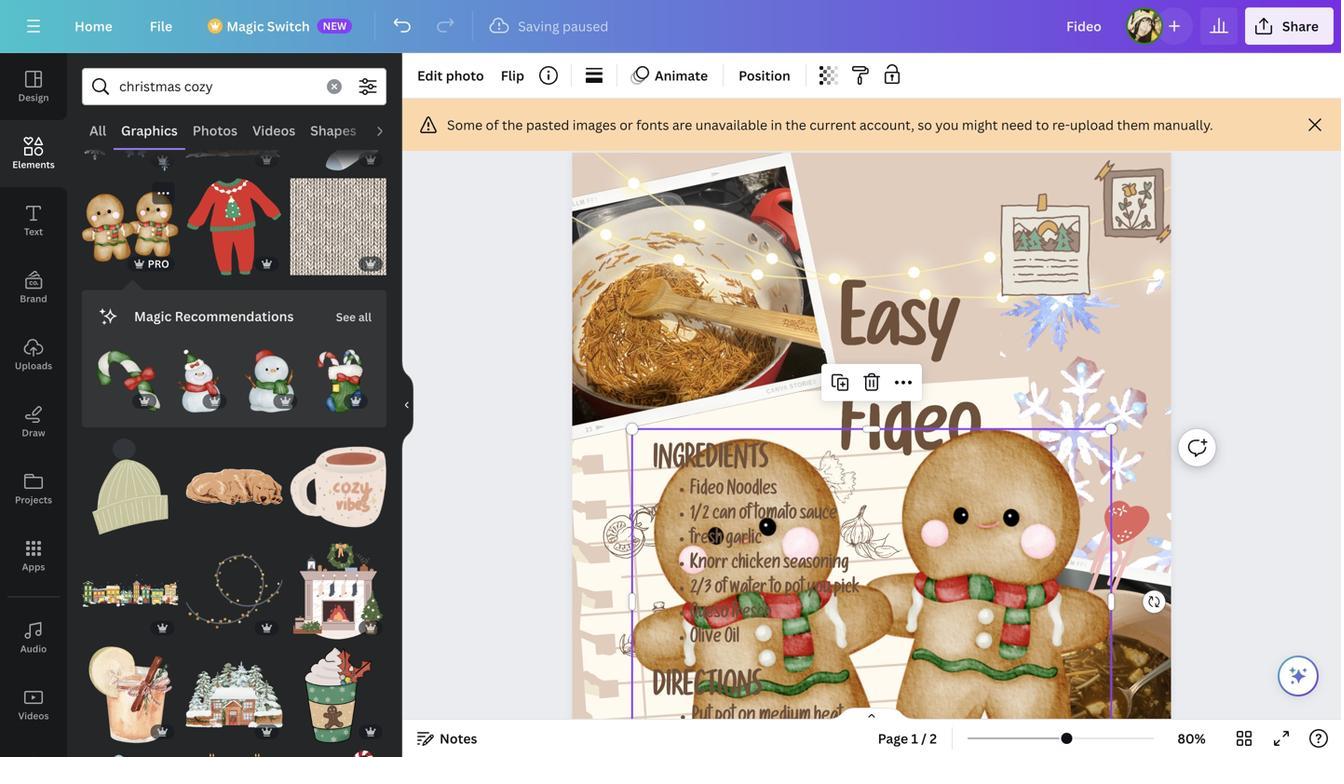 Task type: locate. For each thing, give the bounding box(es) containing it.
some of the pasted images or fonts are unavailable in the current account, so you might need to re-upload them manually.
[[447, 116, 1213, 134]]

paused
[[563, 17, 609, 35]]

1 horizontal spatial pot
[[785, 581, 804, 600]]

1 watercolor cozy  winter house image from the top
[[186, 75, 283, 171]]

1 horizontal spatial fideo
[[840, 400, 982, 478]]

of inside knorr chicken seasoning 2/3 of water to pot you pick queso fresco olive oil
[[715, 581, 727, 600]]

draw button
[[0, 388, 67, 456]]

upload
[[1070, 116, 1114, 134]]

1 horizontal spatial watercolor snowman image
[[238, 350, 301, 413]]

you right so
[[936, 116, 959, 134]]

0 horizontal spatial magic
[[134, 307, 172, 325]]

audio button down apps
[[0, 605, 67, 672]]

0 vertical spatial fideo
[[840, 400, 982, 478]]

gray realistic knitted seamless pattern. watercolor hand paint cozy warm knit texture image
[[290, 179, 387, 275]]

all button
[[82, 113, 114, 148]]

0 vertical spatial audio
[[371, 122, 409, 139]]

all
[[89, 122, 106, 139]]

1 horizontal spatial audio button
[[364, 113, 416, 148]]

graphics button
[[114, 113, 185, 148]]

directions
[[653, 675, 762, 707]]

2 watercolor cozy  winter house image from the top
[[186, 647, 283, 743]]

the right in
[[786, 116, 807, 134]]

watercolor snowman image down magic recommendations
[[167, 350, 231, 413]]

0 horizontal spatial fideo
[[690, 482, 724, 501]]

1 horizontal spatial of
[[715, 581, 727, 600]]

projects button
[[0, 456, 67, 523]]

home link
[[60, 7, 127, 45]]

fideo for fideo noodles 1/2 can of tomato sauce
[[690, 482, 724, 501]]

edit photo button
[[410, 61, 492, 90]]

1 horizontal spatial videos button
[[245, 113, 303, 148]]

elements
[[12, 158, 55, 171]]

audio right shapes
[[371, 122, 409, 139]]

pot down seasoning
[[785, 581, 804, 600]]

main menu bar
[[0, 0, 1341, 53]]

see all button
[[334, 297, 374, 335]]

you
[[936, 116, 959, 134], [807, 581, 831, 600]]

knorr chicken seasoning 2/3 of water to pot you pick queso fresco olive oil
[[690, 556, 860, 649]]

magic for magic recommendations
[[134, 307, 172, 325]]

re-
[[1053, 116, 1070, 134]]

0 horizontal spatial videos
[[18, 710, 49, 722]]

0 vertical spatial videos button
[[245, 113, 303, 148]]

graphics
[[121, 122, 178, 139]]

animate button
[[625, 61, 715, 90]]

1 vertical spatial magic
[[134, 307, 172, 325]]

fideo for fideo
[[840, 400, 982, 478]]

pasted
[[526, 116, 569, 134]]

2 horizontal spatial of
[[739, 507, 751, 526]]

0 vertical spatial pot
[[785, 581, 804, 600]]

magic down the pro
[[134, 307, 172, 325]]

magic inside main menu bar
[[227, 17, 264, 35]]

audio down apps
[[20, 643, 47, 655]]

audio button
[[364, 113, 416, 148], [0, 605, 67, 672]]

saving paused status
[[481, 15, 618, 37]]

pro
[[148, 256, 169, 270]]

recommendations
[[175, 307, 294, 325]]

1 vertical spatial pot
[[715, 709, 735, 728]]

heat
[[814, 709, 842, 728]]

the left "pasted"
[[502, 116, 523, 134]]

seasoning
[[784, 556, 849, 575]]

photo
[[446, 67, 484, 84]]

1
[[911, 730, 918, 748]]

1 horizontal spatial magic
[[227, 17, 264, 35]]

magic left the switch
[[227, 17, 264, 35]]

canva assistant image
[[1287, 665, 1310, 687]]

watercolor snowman image
[[167, 350, 231, 413], [238, 350, 301, 413]]

1 horizontal spatial videos
[[252, 122, 295, 139]]

fireplace with christmas decoration image
[[290, 543, 387, 639]]

pot inside knorr chicken seasoning 2/3 of water to pot you pick queso fresco olive oil
[[785, 581, 804, 600]]

design button
[[0, 53, 67, 120]]

1 vertical spatial videos
[[18, 710, 49, 722]]

0 horizontal spatial to
[[770, 581, 782, 600]]

0 vertical spatial to
[[1036, 116, 1049, 134]]

fideo inside fideo noodles 1/2 can of tomato sauce
[[690, 482, 724, 501]]

1 vertical spatial to
[[770, 581, 782, 600]]

of
[[486, 116, 499, 134], [739, 507, 751, 526], [715, 581, 727, 600]]

you inside knorr chicken seasoning 2/3 of water to pot you pick queso fresco olive oil
[[807, 581, 831, 600]]

cozy coffee mug image
[[290, 439, 387, 535]]

text
[[24, 225, 43, 238]]

page 1 / 2 button
[[871, 724, 945, 754]]

0 horizontal spatial you
[[807, 581, 831, 600]]

oil
[[725, 630, 740, 649]]

put
[[692, 709, 712, 728]]

0 vertical spatial magic
[[227, 17, 264, 35]]

easy
[[840, 295, 960, 373]]

videos inside side panel tab list
[[18, 710, 49, 722]]

to right the water
[[770, 581, 782, 600]]

edit
[[417, 67, 443, 84]]

draw
[[22, 427, 45, 439]]

watercolor cozy  winter house image
[[186, 75, 283, 171], [186, 647, 283, 743]]

need
[[1001, 116, 1033, 134]]

0 horizontal spatial videos button
[[0, 672, 67, 739]]

medium
[[759, 709, 811, 728]]

/
[[921, 730, 927, 748]]

of right '2/3'
[[715, 581, 727, 600]]

ingredients
[[653, 448, 769, 478]]

0 vertical spatial watercolor cozy  winter house image
[[186, 75, 283, 171]]

0 horizontal spatial the
[[502, 116, 523, 134]]

2 vertical spatial of
[[715, 581, 727, 600]]

group
[[82, 75, 179, 171], [186, 75, 283, 171], [290, 75, 387, 171], [186, 167, 283, 275], [290, 167, 387, 275], [97, 338, 160, 413], [167, 338, 231, 413], [238, 338, 301, 413], [309, 338, 372, 413], [290, 428, 387, 535], [82, 439, 179, 535], [186, 439, 283, 535], [290, 532, 387, 639], [82, 543, 179, 639], [186, 543, 283, 639], [82, 636, 179, 743], [186, 636, 283, 743], [290, 636, 387, 743], [82, 740, 179, 757], [186, 740, 283, 757], [290, 740, 387, 757]]

pick
[[834, 581, 860, 600]]

you down seasoning
[[807, 581, 831, 600]]

of inside fideo noodles 1/2 can of tomato sauce
[[739, 507, 751, 526]]

to
[[1036, 116, 1049, 134], [770, 581, 782, 600]]

olive oil hand drawn image
[[620, 602, 686, 662]]

watercolor snowman image left watercolor winter socks "image"
[[238, 350, 301, 413]]

fideo
[[840, 400, 982, 478], [690, 482, 724, 501]]

text button
[[0, 187, 67, 254]]

audio
[[371, 122, 409, 139], [20, 643, 47, 655]]

share button
[[1245, 7, 1334, 45]]

magic switch
[[227, 17, 310, 35]]

design
[[18, 91, 49, 104]]

0 vertical spatial you
[[936, 116, 959, 134]]

0 horizontal spatial audio button
[[0, 605, 67, 672]]

0 horizontal spatial watercolor snowman image
[[167, 350, 231, 413]]

1 vertical spatial of
[[739, 507, 751, 526]]

videos
[[252, 122, 295, 139], [18, 710, 49, 722]]

watercolor cozy  winter house image right graphics
[[186, 75, 283, 171]]

audio button right shapes
[[364, 113, 416, 148]]

2
[[930, 730, 937, 748]]

garlic
[[726, 532, 762, 550]]

1 vertical spatial you
[[807, 581, 831, 600]]

1 vertical spatial audio
[[20, 643, 47, 655]]

pot left on
[[715, 709, 735, 728]]

christmas tree cozy pajamas handdrawn illustration image
[[186, 179, 283, 275]]

Search elements search field
[[119, 69, 316, 104]]

0 vertical spatial audio button
[[364, 113, 416, 148]]

of right can
[[739, 507, 751, 526]]

magic recommendations
[[134, 307, 294, 325]]

of right some
[[486, 116, 499, 134]]

80%
[[1178, 730, 1206, 748]]

1 vertical spatial fideo
[[690, 482, 724, 501]]

1 vertical spatial watercolor cozy  winter house image
[[186, 647, 283, 743]]

1 horizontal spatial the
[[786, 116, 807, 134]]

0 horizontal spatial audio
[[20, 643, 47, 655]]

to left re-
[[1036, 116, 1049, 134]]

watercolor cozy  winter house image up watercolor fireplace decorated for christmas image
[[186, 647, 283, 743]]

are
[[672, 116, 692, 134]]

manually.
[[1153, 116, 1213, 134]]

file
[[150, 17, 173, 35]]

water
[[730, 581, 767, 600]]

the
[[502, 116, 523, 134], [786, 116, 807, 134]]

pot
[[785, 581, 804, 600], [715, 709, 735, 728]]

0 horizontal spatial of
[[486, 116, 499, 134]]

1 horizontal spatial audio
[[371, 122, 409, 139]]

share
[[1283, 17, 1319, 35]]

brand button
[[0, 254, 67, 321]]

queso
[[690, 606, 729, 624]]

page 1 / 2
[[878, 730, 937, 748]]

home
[[75, 17, 112, 35]]

on
[[738, 709, 756, 728]]

flying blue snowflakes image
[[82, 75, 179, 171]]



Task type: describe. For each thing, give the bounding box(es) containing it.
1 horizontal spatial you
[[936, 116, 959, 134]]

1/2
[[690, 507, 709, 526]]

some
[[447, 116, 483, 134]]

of for fideo
[[739, 507, 751, 526]]

shapes
[[310, 122, 357, 139]]

all
[[359, 309, 372, 324]]

unavailable
[[696, 116, 768, 134]]

side panel tab list
[[0, 53, 67, 757]]

snowy night in cozy christmas town city panorama. winter christmas village image
[[82, 543, 179, 639]]

saving paused
[[518, 17, 609, 35]]

cozy winter beanie vector image
[[82, 439, 179, 535]]

to inside knorr chicken seasoning 2/3 of water to pot you pick queso fresco olive oil
[[770, 581, 782, 600]]

watercolor warm cider drink illustration image
[[82, 647, 179, 743]]

olive
[[690, 630, 722, 649]]

magic for magic switch
[[227, 17, 264, 35]]

farfalle pasta illustration image
[[797, 451, 856, 503]]

watercolor fireplace decorated for christmas image
[[186, 751, 283, 757]]

1 the from the left
[[502, 116, 523, 134]]

apps button
[[0, 523, 67, 590]]

brand
[[20, 292, 47, 305]]

flip button
[[493, 61, 532, 90]]

file button
[[135, 7, 187, 45]]

80% button
[[1162, 724, 1222, 754]]

put pot on medium heat
[[692, 709, 842, 728]]

1 horizontal spatial to
[[1036, 116, 1049, 134]]

show pages image
[[827, 707, 917, 722]]

watercolor cozy  winter house image for flying blue snowflakes image
[[186, 75, 283, 171]]

watercolor candy cane image
[[97, 350, 160, 413]]

audio inside side panel tab list
[[20, 643, 47, 655]]

watercolor cozy  winter house image for the watercolor warm cider drink illustration image
[[186, 647, 283, 743]]

edit photo
[[417, 67, 484, 84]]

page
[[878, 730, 908, 748]]

photos button
[[185, 113, 245, 148]]

christmas gouache dog sleeping cozy image
[[186, 439, 283, 535]]

fonts
[[636, 116, 669, 134]]

of for knorr
[[715, 581, 727, 600]]

switch
[[267, 17, 310, 35]]

photos
[[193, 122, 238, 139]]

position
[[739, 67, 791, 84]]

might
[[962, 116, 998, 134]]

christmas coffee cup handdraw rertro image
[[290, 647, 387, 743]]

see
[[336, 309, 356, 324]]

1 vertical spatial audio button
[[0, 605, 67, 672]]

sauce
[[800, 507, 837, 526]]

apps
[[22, 561, 45, 573]]

animate
[[655, 67, 708, 84]]

notes button
[[410, 724, 485, 754]]

pro group
[[82, 179, 179, 275]]

fresh
[[690, 532, 723, 550]]

Design title text field
[[1052, 7, 1119, 45]]

position button
[[731, 61, 798, 90]]

noodles
[[727, 482, 777, 501]]

elements button
[[0, 120, 67, 187]]

warm cozy woolen socks image
[[290, 75, 387, 171]]

1 watercolor snowman image from the left
[[167, 350, 231, 413]]

cozy knitted christmas socks image
[[82, 751, 179, 757]]

or
[[620, 116, 633, 134]]

saving
[[518, 17, 559, 35]]

christmas hot chocolate cup image
[[290, 751, 387, 757]]

1 vertical spatial videos button
[[0, 672, 67, 739]]

current
[[810, 116, 856, 134]]

fresco
[[732, 606, 772, 624]]

fresh garlic
[[690, 532, 762, 550]]

new
[[323, 19, 347, 33]]

cozy decoration cute lights with stars image
[[186, 543, 283, 639]]

images
[[573, 116, 616, 134]]

uploads
[[15, 360, 52, 372]]

watercolor gingerbread image
[[82, 179, 179, 275]]

fideo noodles 1/2 can of tomato sauce
[[690, 482, 837, 526]]

tomato
[[754, 507, 797, 526]]

2 watercolor snowman image from the left
[[238, 350, 301, 413]]

uploads button
[[0, 321, 67, 388]]

0 vertical spatial videos
[[252, 122, 295, 139]]

them
[[1117, 116, 1150, 134]]

flip
[[501, 67, 524, 84]]

0 horizontal spatial pot
[[715, 709, 735, 728]]

account,
[[860, 116, 915, 134]]

2/3
[[690, 581, 712, 600]]

chicken
[[731, 556, 781, 575]]

in
[[771, 116, 782, 134]]

0 vertical spatial of
[[486, 116, 499, 134]]

can
[[712, 507, 736, 526]]

so
[[918, 116, 932, 134]]

hide image
[[401, 360, 414, 450]]

projects
[[15, 494, 52, 506]]

see all
[[336, 309, 372, 324]]

2 the from the left
[[786, 116, 807, 134]]

watercolor winter socks image
[[309, 350, 372, 413]]



Task type: vqa. For each thing, say whether or not it's contained in the screenshot.
customizable
no



